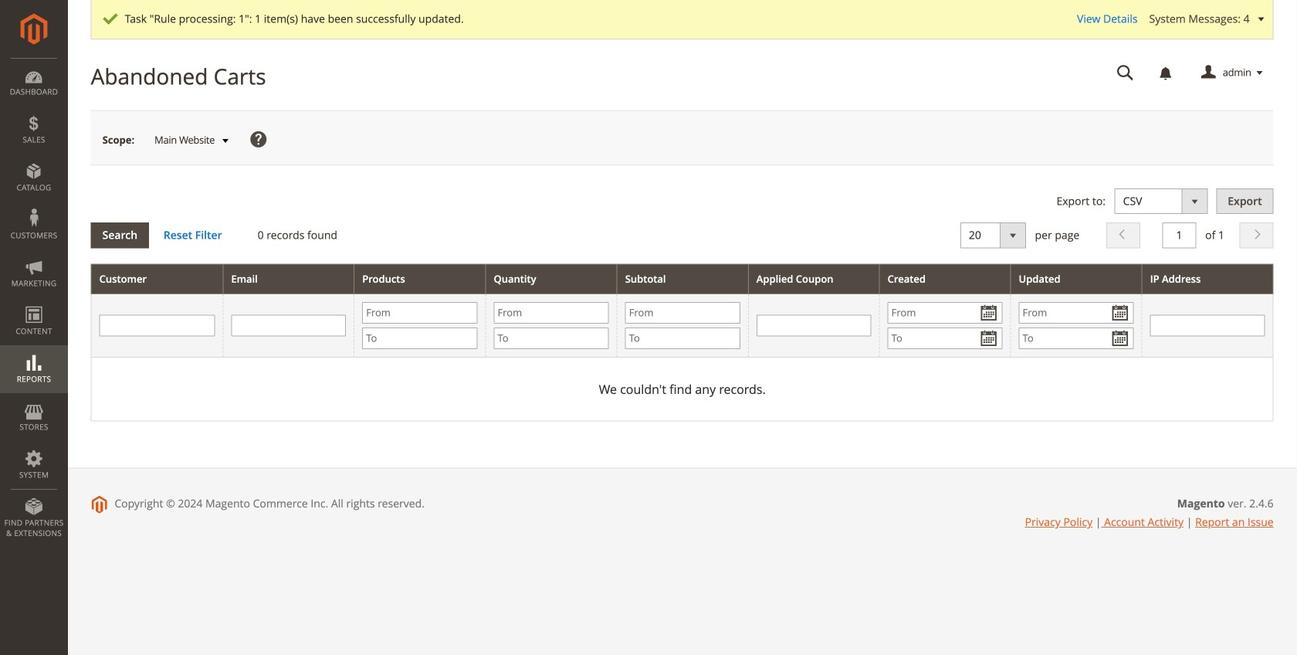 Task type: describe. For each thing, give the bounding box(es) containing it.
1 from text field from the left
[[625, 302, 741, 324]]

1 from text field from the left
[[362, 302, 478, 324]]

to text field for 1st from text box from left
[[362, 327, 478, 349]]

to text field for 1st from text box from right
[[888, 327, 1003, 349]]



Task type: locate. For each thing, give the bounding box(es) containing it.
to text field for 2nd from text box from the right
[[494, 327, 609, 349]]

To text field
[[362, 327, 478, 349], [494, 327, 609, 349], [625, 327, 741, 349], [888, 327, 1003, 349], [1019, 327, 1135, 349]]

1 to text field from the left
[[362, 327, 478, 349]]

to text field for first from text field from right
[[1019, 327, 1135, 349]]

From text field
[[625, 302, 741, 324], [1019, 302, 1135, 324]]

to text field for second from text field from the right
[[625, 327, 741, 349]]

0 horizontal spatial from text field
[[362, 302, 478, 324]]

3 from text field from the left
[[888, 302, 1003, 324]]

2 horizontal spatial from text field
[[888, 302, 1003, 324]]

None text field
[[99, 315, 215, 336]]

2 from text field from the left
[[1019, 302, 1135, 324]]

1 horizontal spatial from text field
[[494, 302, 609, 324]]

2 to text field from the left
[[494, 327, 609, 349]]

None text field
[[1107, 59, 1145, 87], [1163, 223, 1197, 248], [231, 315, 346, 336], [757, 315, 872, 336], [1151, 315, 1266, 336], [1107, 59, 1145, 87], [1163, 223, 1197, 248], [231, 315, 346, 336], [757, 315, 872, 336], [1151, 315, 1266, 336]]

5 to text field from the left
[[1019, 327, 1135, 349]]

menu bar
[[0, 58, 68, 546]]

4 to text field from the left
[[888, 327, 1003, 349]]

3 to text field from the left
[[625, 327, 741, 349]]

0 horizontal spatial from text field
[[625, 302, 741, 324]]

1 horizontal spatial from text field
[[1019, 302, 1135, 324]]

From text field
[[362, 302, 478, 324], [494, 302, 609, 324], [888, 302, 1003, 324]]

magento admin panel image
[[20, 13, 48, 45]]

2 from text field from the left
[[494, 302, 609, 324]]



Task type: vqa. For each thing, say whether or not it's contained in the screenshot.
Magento Admin Panel Image
yes



